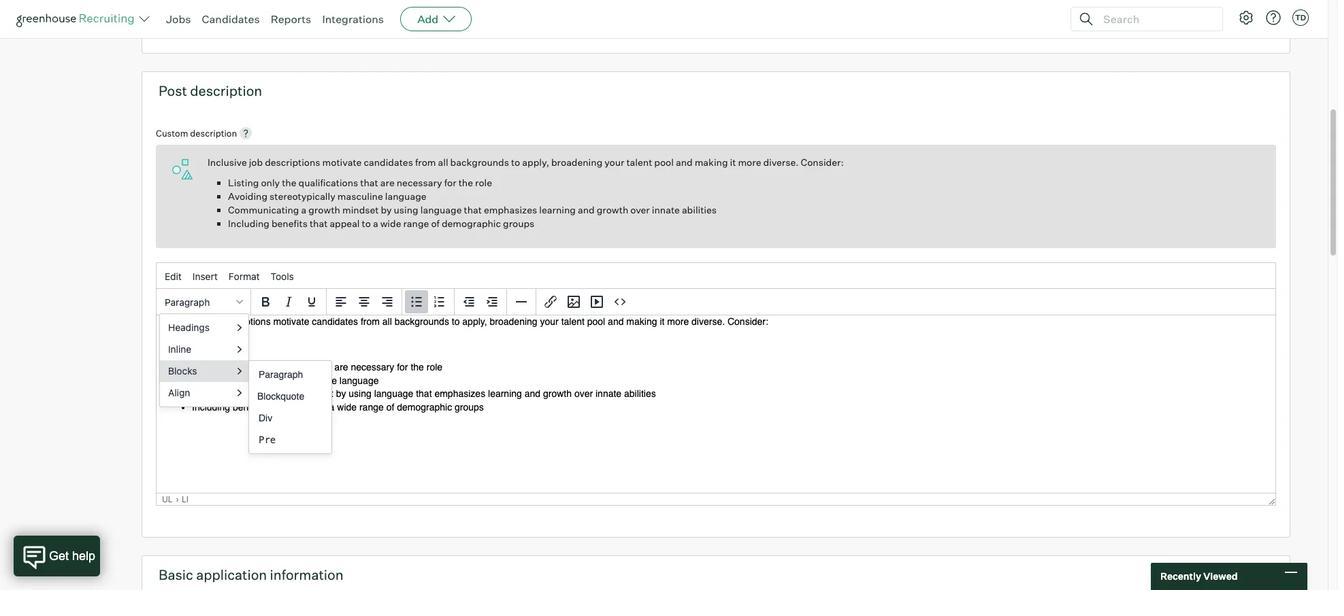 Task type: vqa. For each thing, say whether or not it's contained in the screenshot.
Nov within Predicted offer acceptance date Week of Nov 13, 2023
no



Task type: describe. For each thing, give the bounding box(es) containing it.
learning
[[539, 204, 576, 216]]

demographic
[[442, 218, 501, 229]]

apply,
[[522, 157, 549, 168]]

integrations link
[[322, 12, 384, 26]]

1 growth from the left
[[309, 204, 340, 216]]

navigation containing ul
[[162, 495, 1264, 505]]

abilities
[[682, 204, 717, 216]]

Search text field
[[1100, 9, 1210, 29]]

custom
[[156, 128, 188, 139]]

configure image
[[1238, 10, 1254, 26]]

and inside listing only the qualifications that are necessary for the role avoiding stereotypically masculine language communicating a growth mindset by using language that emphasizes learning and growth over innate abilities including benefits that appeal to a wide range of demographic groups
[[578, 204, 595, 216]]

format
[[229, 271, 260, 282]]

inline
[[168, 344, 191, 355]]

insert button
[[187, 265, 223, 288]]

basic
[[159, 567, 193, 584]]

for
[[444, 177, 456, 189]]

only
[[261, 177, 280, 189]]

edit
[[165, 271, 182, 282]]

groups
[[503, 218, 535, 229]]

including
[[228, 218, 269, 229]]

5 toolbar from the left
[[536, 289, 634, 316]]

communicating
[[228, 204, 299, 216]]

range
[[403, 218, 429, 229]]

wide
[[380, 218, 401, 229]]

align menu item
[[160, 383, 248, 404]]

0 vertical spatial to
[[511, 157, 520, 168]]

0 horizontal spatial a
[[301, 204, 306, 216]]

headings menu item
[[160, 317, 248, 339]]

consider:
[[801, 157, 844, 168]]

qualifications
[[298, 177, 358, 189]]

0 vertical spatial and
[[676, 157, 693, 168]]

integrations
[[322, 12, 384, 26]]

1 vertical spatial a
[[373, 218, 378, 229]]

pre
[[259, 435, 276, 446]]

add button
[[400, 7, 472, 31]]

are
[[380, 177, 395, 189]]

making
[[695, 157, 728, 168]]

edit button
[[159, 265, 187, 288]]

td button
[[1290, 7, 1312, 29]]

innate
[[652, 204, 680, 216]]

1 vertical spatial paragraph
[[259, 370, 303, 381]]

paragraph group
[[157, 289, 1275, 316]]

tools button
[[265, 265, 299, 288]]

align
[[168, 387, 190, 399]]

recently
[[1160, 571, 1201, 583]]

blocks
[[168, 366, 197, 377]]

motivate
[[322, 157, 362, 168]]

0 horizontal spatial that
[[310, 218, 328, 229]]

reports link
[[271, 12, 311, 26]]

1 the from the left
[[282, 177, 296, 189]]

emphasizes
[[484, 204, 537, 216]]

post description
[[159, 82, 262, 99]]

li
[[182, 495, 189, 505]]

english
[[163, 4, 197, 15]]

blockquote
[[257, 391, 304, 402]]

insert
[[193, 271, 218, 282]]

0 vertical spatial language
[[385, 191, 426, 202]]

listing only the qualifications that are necessary for the role avoiding stereotypically masculine language communicating a growth mindset by using language that emphasizes learning and growth over innate abilities including benefits that appeal to a wide range of demographic groups
[[228, 177, 717, 229]]

description for post description
[[190, 82, 262, 99]]

inclusive job descriptions motivate candidates from all backgrounds to apply, broadening your talent pool and making it more diverse. consider:
[[208, 157, 844, 168]]

td
[[1295, 13, 1306, 22]]



Task type: locate. For each thing, give the bounding box(es) containing it.
2 vertical spatial that
[[310, 218, 328, 229]]

1 toolbar from the left
[[251, 289, 327, 316]]

li button
[[182, 495, 189, 505]]

that up the demographic
[[464, 204, 482, 216]]

inclusive
[[208, 157, 247, 168]]

greenhouse recruiting image
[[16, 11, 139, 27]]

broadening
[[551, 157, 603, 168]]

it
[[730, 157, 736, 168]]

language up of
[[420, 204, 462, 216]]

0 horizontal spatial growth
[[309, 204, 340, 216]]

0 vertical spatial a
[[301, 204, 306, 216]]

0 horizontal spatial paragraph
[[165, 297, 210, 308]]

backgrounds
[[450, 157, 509, 168]]

paragraph up headings on the left
[[165, 297, 210, 308]]

description up inclusive
[[190, 128, 237, 139]]

ul › li
[[162, 495, 189, 505]]

to
[[511, 157, 520, 168], [362, 218, 371, 229]]

1 horizontal spatial and
[[676, 157, 693, 168]]

the right only
[[282, 177, 296, 189]]

appeal
[[330, 218, 360, 229]]

headings
[[168, 322, 210, 334]]

menu bar
[[157, 264, 1275, 290]]

add
[[417, 12, 438, 26]]

to inside listing only the qualifications that are necessary for the role avoiding stereotypically masculine language communicating a growth mindset by using language that emphasizes learning and growth over innate abilities including benefits that appeal to a wide range of demographic groups
[[362, 218, 371, 229]]

of
[[431, 218, 440, 229]]

candidates link
[[202, 12, 260, 26]]

that up masculine
[[360, 177, 378, 189]]

toolbar
[[251, 289, 327, 316], [327, 289, 402, 316], [402, 289, 455, 316], [455, 289, 507, 316], [536, 289, 634, 316]]

menu bar containing edit
[[157, 264, 1275, 290]]

div
[[259, 413, 272, 424]]

growth
[[309, 204, 340, 216], [597, 204, 628, 216]]

to left apply,
[[511, 157, 520, 168]]

stereotypically
[[270, 191, 335, 202]]

description for custom description
[[190, 128, 237, 139]]

1 vertical spatial language
[[420, 204, 462, 216]]

from
[[415, 157, 436, 168]]

more
[[738, 157, 761, 168]]

1 vertical spatial and
[[578, 204, 595, 216]]

diverse.
[[763, 157, 799, 168]]

all
[[438, 157, 448, 168]]

0 horizontal spatial and
[[578, 204, 595, 216]]

that
[[360, 177, 378, 189], [464, 204, 482, 216], [310, 218, 328, 229]]

masculine
[[337, 191, 383, 202]]

1 horizontal spatial that
[[360, 177, 378, 189]]

and right pool
[[676, 157, 693, 168]]

2 growth from the left
[[597, 204, 628, 216]]

post
[[159, 82, 187, 99]]

description
[[190, 82, 262, 99], [190, 128, 237, 139]]

resize image
[[1269, 499, 1275, 506]]

1 horizontal spatial a
[[373, 218, 378, 229]]

1 horizontal spatial to
[[511, 157, 520, 168]]

by
[[381, 204, 392, 216]]

avoiding
[[228, 191, 268, 202]]

recently viewed
[[1160, 571, 1238, 583]]

0 vertical spatial paragraph
[[165, 297, 210, 308]]

blocks menu item
[[160, 361, 248, 383]]

1 horizontal spatial growth
[[597, 204, 628, 216]]

1 description from the top
[[190, 82, 262, 99]]

to down mindset
[[362, 218, 371, 229]]

ul button
[[162, 495, 173, 505]]

over
[[631, 204, 650, 216]]

application
[[196, 567, 267, 584]]

0 vertical spatial that
[[360, 177, 378, 189]]

candidates
[[364, 157, 413, 168]]

viewed
[[1203, 571, 1238, 583]]

reports
[[271, 12, 311, 26]]

the
[[282, 177, 296, 189], [458, 177, 473, 189]]

english option
[[163, 4, 197, 15]]

language up 'using'
[[385, 191, 426, 202]]

using
[[394, 204, 418, 216]]

1 vertical spatial description
[[190, 128, 237, 139]]

growth up appeal
[[309, 204, 340, 216]]

jobs
[[166, 12, 191, 26]]

2 the from the left
[[458, 177, 473, 189]]

1 vertical spatial to
[[362, 218, 371, 229]]

candidates
[[202, 12, 260, 26]]

talent
[[626, 157, 652, 168]]

2 toolbar from the left
[[327, 289, 402, 316]]

role
[[475, 177, 492, 189]]

ul
[[162, 495, 173, 505]]

that left appeal
[[310, 218, 328, 229]]

necessary
[[397, 177, 442, 189]]

the right for
[[458, 177, 473, 189]]

4 toolbar from the left
[[455, 289, 507, 316]]

td button
[[1293, 10, 1309, 26]]

a down stereotypically
[[301, 204, 306, 216]]

1 vertical spatial that
[[464, 204, 482, 216]]

paragraph
[[165, 297, 210, 308], [259, 370, 303, 381]]

1 horizontal spatial the
[[458, 177, 473, 189]]

2 description from the top
[[190, 128, 237, 139]]

and
[[676, 157, 693, 168], [578, 204, 595, 216]]

descriptions
[[265, 157, 320, 168]]

paragraph up blockquote
[[259, 370, 303, 381]]

benefits
[[272, 218, 308, 229]]

0 horizontal spatial the
[[282, 177, 296, 189]]

jobs link
[[166, 12, 191, 26]]

format button
[[223, 265, 265, 288]]

your
[[605, 157, 624, 168]]

description up custom description
[[190, 82, 262, 99]]

growth left over
[[597, 204, 628, 216]]

paragraph inside dropdown button
[[165, 297, 210, 308]]

1 horizontal spatial paragraph
[[259, 370, 303, 381]]

paragraph button
[[159, 291, 248, 314]]

navigation
[[162, 495, 1264, 505]]

listing
[[228, 177, 259, 189]]

2 horizontal spatial that
[[464, 204, 482, 216]]

3 toolbar from the left
[[402, 289, 455, 316]]

language
[[385, 191, 426, 202], [420, 204, 462, 216]]

0 horizontal spatial to
[[362, 218, 371, 229]]

and right the "learning"
[[578, 204, 595, 216]]

pool
[[654, 157, 674, 168]]

tools
[[271, 271, 294, 282]]

a
[[301, 204, 306, 216], [373, 218, 378, 229]]

›
[[175, 495, 179, 505]]

a left wide
[[373, 218, 378, 229]]

information
[[270, 567, 343, 584]]

custom description
[[156, 128, 237, 139]]

mindset
[[342, 204, 379, 216]]

inline menu item
[[160, 339, 248, 361]]

job
[[249, 157, 263, 168]]

basic application information
[[159, 567, 343, 584]]

0 vertical spatial description
[[190, 82, 262, 99]]



